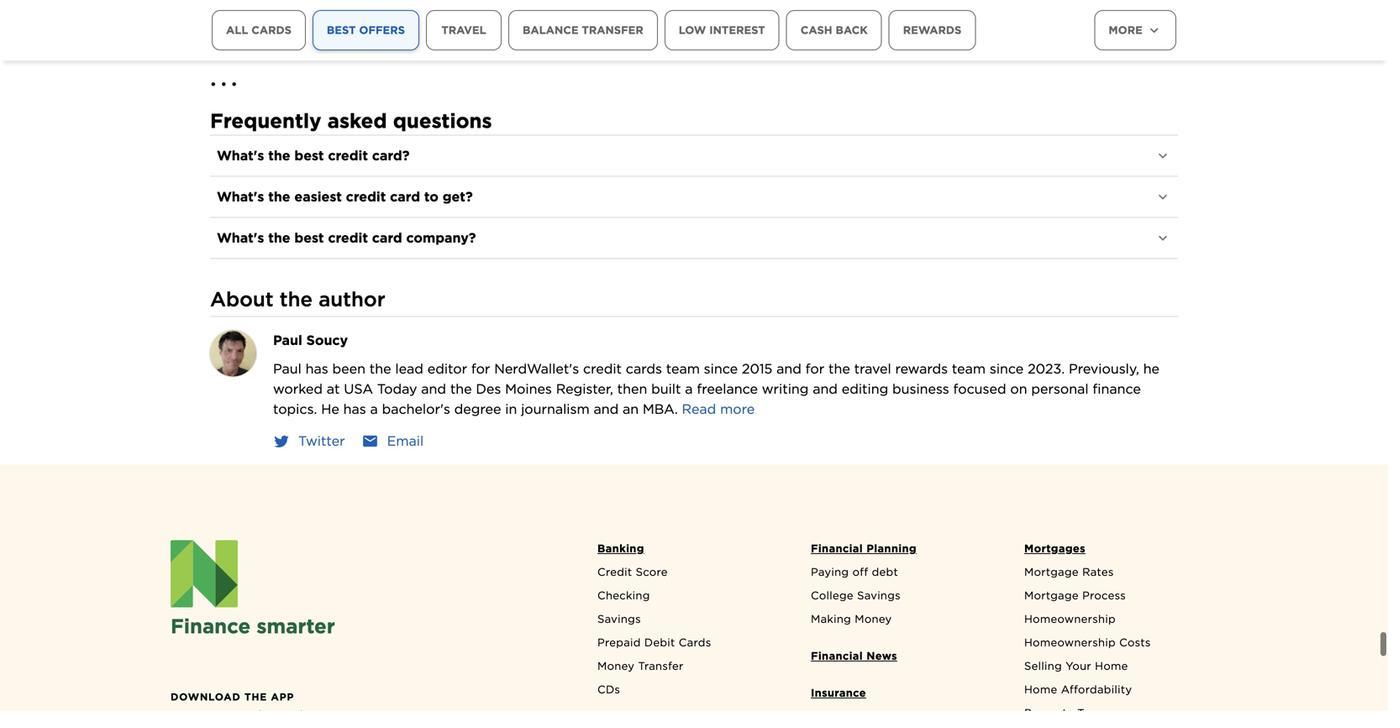 Task type: vqa. For each thing, say whether or not it's contained in the screenshot.
have
no



Task type: locate. For each thing, give the bounding box(es) containing it.
topics.
[[273, 401, 317, 418]]

0 vertical spatial homeownership
[[1025, 613, 1116, 626]]

0 horizontal spatial home
[[1025, 684, 1058, 697]]

paul for paul soucy
[[273, 332, 302, 349]]

debit
[[645, 637, 675, 650]]

has up at
[[306, 361, 328, 377]]

financial inside financial planning link
[[811, 543, 863, 556]]

the left easiest
[[268, 189, 291, 205]]

1 best from the top
[[295, 148, 324, 164]]

what's for what's the easiest credit card to get?
[[217, 189, 264, 205]]

1 horizontal spatial since
[[990, 361, 1024, 377]]

structure
[[709, 2, 770, 19]]

1 horizontal spatial cards
[[439, 43, 475, 59]]

0 horizontal spatial •
[[210, 76, 217, 93]]

what's left easiest
[[217, 189, 264, 205]]

1 vertical spatial other
[[860, 22, 895, 39]]

business down the ongoing
[[726, 43, 783, 59]]

credit score
[[598, 566, 668, 579]]

1 paul from the top
[[273, 332, 302, 349]]

0 vertical spatial business
[[271, 2, 329, 19]]

3 what's from the top
[[217, 230, 264, 246]]

1 vertical spatial money
[[598, 660, 635, 673]]

1 since from the left
[[704, 361, 738, 377]]

the up introductory
[[629, 2, 651, 19]]

credit for what's the best credit card?
[[328, 148, 368, 164]]

asked
[[328, 109, 387, 133]]

2 homeownership from the top
[[1025, 637, 1116, 650]]

the
[[629, 2, 651, 19], [268, 148, 291, 164], [268, 189, 291, 205], [268, 230, 291, 246], [280, 287, 313, 312], [370, 361, 391, 377], [829, 361, 851, 377], [450, 381, 472, 398], [244, 692, 267, 704]]

0 vertical spatial paul
[[273, 332, 302, 349]]

finance
[[1093, 381, 1141, 398]]

homeownership for homeownership costs
[[1025, 637, 1116, 650]]

1 vertical spatial card
[[372, 230, 402, 246]]

rewards up the noteworthy
[[923, 2, 976, 19]]

financial for financial news
[[811, 650, 863, 663]]

cards up the then
[[626, 361, 662, 377]]

the up today
[[370, 361, 391, 377]]

what's for what's the best credit card?
[[217, 148, 264, 164]]

paul for paul has been the lead editor for nerdwallet's credit cards team since 2015 and for the travel rewards team since 2023. previously, he worked at usa today and the des moines register, then built a freelance writing and editing business focused on personal finance topics. he has a bachelor's degree in journalism and an mba.
[[273, 361, 302, 377]]

2 best from the top
[[295, 230, 324, 246]]

best offers link
[[313, 10, 419, 50]]

1 horizontal spatial •
[[221, 76, 227, 93]]

1 vertical spatial paul
[[273, 361, 302, 377]]

the inside "dropdown button"
[[268, 189, 291, 205]]

homeownership inside homeownership costs link
[[1025, 637, 1116, 650]]

for left "new"
[[471, 22, 489, 39]]

•
[[210, 76, 217, 93], [221, 76, 227, 93], [231, 76, 238, 93]]

costs
[[1120, 637, 1151, 650]]

1 horizontal spatial team
[[952, 361, 986, 377]]

what's down frequently at the left of the page
[[217, 148, 264, 164]]

0 horizontal spatial a
[[370, 401, 378, 418]]

other up travel
[[458, 2, 494, 19]]

annual and other fees, rewards rates, the earning structure (for example, flat-rate rewards versus bonus categories), redemption options, bonus offers for new cardholders, introductory and ongoing aprs, and other noteworthy features such as special financing arrangements, free cards for employees or tools for managing business expenses.
[[244, 2, 1150, 59]]

1 horizontal spatial bonus
[[1026, 2, 1067, 19]]

editor
[[428, 361, 467, 377]]

credit inside "dropdown button"
[[346, 189, 386, 205]]

best for card?
[[295, 148, 324, 164]]

savings link
[[589, 612, 791, 635]]

paul left soucy
[[273, 332, 302, 349]]

since up on
[[990, 361, 1024, 377]]

mortgage for mortgage process
[[1025, 590, 1079, 603]]

cards inside paul has been the lead editor for nerdwallet's credit cards team since 2015 and for the travel rewards team since 2023. previously, he worked at usa today and the des moines register, then built a freelance writing and editing business focused on personal finance topics. he has a bachelor's degree in journalism and an mba.
[[626, 361, 662, 377]]

2 paul from the top
[[273, 361, 302, 377]]

0 horizontal spatial savings
[[598, 613, 641, 626]]

transfer inside product offers quick filters tab list
[[582, 23, 644, 36]]

financial
[[811, 543, 863, 556], [811, 650, 863, 663]]

bonus up such
[[1026, 2, 1067, 19]]

the up about the author
[[268, 230, 291, 246]]

mortgage down mortgages
[[1025, 566, 1079, 579]]

business up redemption
[[271, 2, 329, 19]]

mortgage process
[[1025, 590, 1126, 603]]

1 vertical spatial a
[[370, 401, 378, 418]]

balance
[[523, 23, 579, 36]]

1 mortgage from the top
[[1025, 566, 1079, 579]]

1 horizontal spatial other
[[860, 22, 895, 39]]

2023.
[[1028, 361, 1065, 377]]

0 vertical spatial card
[[390, 189, 420, 205]]

selling your home link
[[1016, 659, 1218, 682]]

0 vertical spatial home
[[1095, 660, 1129, 673]]

selling
[[1025, 660, 1063, 673]]

back
[[836, 23, 868, 36]]

credit down what's the easiest credit card to get?
[[328, 230, 368, 246]]

1 vertical spatial has
[[343, 401, 366, 418]]

as
[[1073, 22, 1088, 39]]

financial news
[[811, 650, 898, 663]]

cards down travel
[[439, 43, 475, 59]]

editing
[[842, 381, 889, 398]]

focused
[[954, 381, 1007, 398]]

0 vertical spatial savings
[[857, 590, 901, 603]]

paying
[[811, 566, 849, 579]]

read more link
[[682, 401, 755, 418]]

checking link
[[589, 588, 791, 612]]

0 vertical spatial transfer
[[582, 23, 644, 36]]

1 homeownership from the top
[[1025, 613, 1116, 626]]

0 vertical spatial a
[[685, 381, 693, 398]]

1 vertical spatial transfer
[[638, 660, 684, 673]]

0 vertical spatial what's
[[217, 148, 264, 164]]

0 vertical spatial other
[[458, 2, 494, 19]]

mortgages link
[[1016, 541, 1218, 564]]

has down usa
[[343, 401, 366, 418]]

credit down frequently asked questions
[[328, 148, 368, 164]]

insurance link
[[803, 685, 1005, 709]]

0 vertical spatial mortgage
[[1025, 566, 1079, 579]]

0 vertical spatial cards
[[252, 23, 292, 36]]

cards up financing
[[252, 23, 292, 36]]

card left to
[[390, 189, 420, 205]]

for up des
[[471, 361, 490, 377]]

rewards inside paul has been the lead editor for nerdwallet's credit cards team since 2015 and for the travel rewards team since 2023. previously, he worked at usa today and the des moines register, then built a freelance writing and editing business focused on personal finance topics. he has a bachelor's degree in journalism and an mba.
[[896, 361, 948, 377]]

1 vertical spatial mortgage
[[1025, 590, 1079, 603]]

2 horizontal spatial business
[[893, 381, 950, 398]]

2 vertical spatial cards
[[626, 361, 662, 377]]

bonus down annual
[[383, 22, 424, 39]]

ongoing
[[728, 22, 783, 39]]

offers
[[428, 22, 466, 39]]

low interest
[[679, 23, 766, 36]]

twitter
[[298, 433, 345, 450]]

2 what's from the top
[[217, 189, 264, 205]]

1 horizontal spatial business
[[726, 43, 783, 59]]

more
[[1109, 24, 1143, 37]]

financial for financial planning
[[811, 543, 863, 556]]

cash back link
[[787, 10, 882, 50]]

get?
[[443, 189, 473, 205]]

what's up about
[[217, 230, 264, 246]]

and
[[429, 2, 454, 19], [699, 22, 724, 39], [831, 22, 856, 39], [777, 361, 802, 377], [421, 381, 446, 398], [813, 381, 838, 398], [594, 401, 619, 418]]

paul up worked
[[273, 361, 302, 377]]

bonus
[[1026, 2, 1067, 19], [383, 22, 424, 39]]

a up the read
[[685, 381, 693, 398]]

mortgage for mortgage rates
[[1025, 566, 1079, 579]]

2 mortgage from the top
[[1025, 590, 1079, 603]]

money down prepaid
[[598, 660, 635, 673]]

homeownership up selling your home
[[1025, 637, 1116, 650]]

planning
[[867, 543, 917, 556]]

card left company?
[[372, 230, 402, 246]]

cards
[[252, 23, 292, 36], [439, 43, 475, 59], [626, 361, 662, 377]]

prepaid debit cards
[[598, 637, 712, 650]]

0 horizontal spatial other
[[458, 2, 494, 19]]

credit up what's the best credit card company?
[[346, 189, 386, 205]]

2 horizontal spatial •
[[231, 76, 238, 93]]

rewards right travel on the right bottom of the page
[[896, 361, 948, 377]]

since up freelance
[[704, 361, 738, 377]]

financial planning link
[[803, 541, 1005, 564]]

1 what's from the top
[[217, 148, 264, 164]]

on
[[1011, 381, 1028, 398]]

financial inside financial news link
[[811, 650, 863, 663]]

credit
[[328, 148, 368, 164], [346, 189, 386, 205], [328, 230, 368, 246], [583, 361, 622, 377]]

1 vertical spatial business
[[726, 43, 783, 59]]

0 vertical spatial money
[[855, 613, 892, 626]]

portrait of author image
[[210, 331, 256, 377]]

for
[[471, 22, 489, 39], [479, 43, 498, 59], [633, 43, 652, 59], [471, 361, 490, 377], [806, 361, 825, 377]]

homeownership link
[[1016, 612, 1218, 635]]

low interest link
[[665, 10, 780, 50]]

transfer down rates,
[[582, 23, 644, 36]]

financial up insurance
[[811, 650, 863, 663]]

mortgage down mortgage rates
[[1025, 590, 1079, 603]]

2 financial from the top
[[811, 650, 863, 663]]

earning
[[655, 2, 705, 19]]

making money link
[[803, 612, 1005, 635]]

the inside annual and other fees, rewards rates, the earning structure (for example, flat-rate rewards versus bonus categories), redemption options, bonus offers for new cardholders, introductory and ongoing aprs, and other noteworthy features such as special financing arrangements, free cards for employees or tools for managing business expenses.
[[629, 2, 651, 19]]

the down editor
[[450, 381, 472, 398]]

prepaid
[[598, 637, 641, 650]]

homeownership inside homeownership link
[[1025, 613, 1116, 626]]

home down selling
[[1025, 684, 1058, 697]]

for up writing
[[806, 361, 825, 377]]

1 horizontal spatial a
[[685, 381, 693, 398]]

card for to
[[390, 189, 420, 205]]

1 horizontal spatial savings
[[857, 590, 901, 603]]

des
[[476, 381, 501, 398]]

1 vertical spatial cards
[[439, 43, 475, 59]]

0 horizontal spatial cards
[[252, 23, 292, 36]]

money
[[855, 613, 892, 626], [598, 660, 635, 673]]

paul inside paul has been the lead editor for nerdwallet's credit cards team since 2015 and for the travel rewards team since 2023. previously, he worked at usa today and the des moines register, then built a freelance writing and editing business focused on personal finance topics. he has a bachelor's degree in journalism and an mba.
[[273, 361, 302, 377]]

for
[[244, 2, 267, 19]]

1 financial from the top
[[811, 543, 863, 556]]

card inside dropdown button
[[372, 230, 402, 246]]

prepaid debit cards link
[[589, 635, 791, 659]]

transfer down "debit"
[[638, 660, 684, 673]]

paul soucy
[[273, 332, 348, 349]]

team up focused at the bottom
[[952, 361, 986, 377]]

freelance
[[697, 381, 758, 398]]

other down flat-
[[860, 22, 895, 39]]

homeownership down mortgage process
[[1025, 613, 1116, 626]]

savings down debt
[[857, 590, 901, 603]]

1 vertical spatial financial
[[811, 650, 863, 663]]

arrangements,
[[309, 43, 405, 59]]

card inside "dropdown button"
[[390, 189, 420, 205]]

1 vertical spatial best
[[295, 230, 324, 246]]

1 vertical spatial what's
[[217, 189, 264, 205]]

2 • from the left
[[221, 76, 227, 93]]

a down usa
[[370, 401, 378, 418]]

previously,
[[1069, 361, 1140, 377]]

best down easiest
[[295, 230, 324, 246]]

0 vertical spatial financial
[[811, 543, 863, 556]]

0 vertical spatial has
[[306, 361, 328, 377]]

financial up paying
[[811, 543, 863, 556]]

0 vertical spatial best
[[295, 148, 324, 164]]

new
[[493, 22, 521, 39]]

business inside paul has been the lead editor for nerdwallet's credit cards team since 2015 and for the travel rewards team since 2023. previously, he worked at usa today and the des moines register, then built a freelance writing and editing business focused on personal finance topics. he has a bachelor's degree in journalism and an mba.
[[893, 381, 950, 398]]

credit for what's the easiest credit card to get?
[[346, 189, 386, 205]]

savings up prepaid
[[598, 613, 641, 626]]

0 horizontal spatial team
[[666, 361, 700, 377]]

1 vertical spatial homeownership
[[1025, 637, 1116, 650]]

about
[[210, 287, 274, 312]]

travel
[[855, 361, 892, 377]]

paul soucy link
[[273, 332, 348, 349]]

offers
[[359, 23, 405, 36]]

what's the easiest credit card to get? button
[[210, 177, 1179, 217]]

what's
[[217, 148, 264, 164], [217, 189, 264, 205], [217, 230, 264, 246]]

2 horizontal spatial cards
[[626, 361, 662, 377]]

rewards
[[903, 23, 962, 36]]

moines
[[505, 381, 552, 398]]

money down "college savings"
[[855, 613, 892, 626]]

home down homeownership costs link
[[1095, 660, 1129, 673]]

credit up register,
[[583, 361, 622, 377]]

score
[[636, 566, 668, 579]]

smarter
[[257, 615, 335, 639]]

about the author
[[210, 287, 386, 312]]

0 horizontal spatial since
[[704, 361, 738, 377]]

card
[[390, 189, 420, 205], [372, 230, 402, 246]]

1 horizontal spatial money
[[855, 613, 892, 626]]

the up editing
[[829, 361, 851, 377]]

business right editing
[[893, 381, 950, 398]]

noteworthy
[[899, 22, 976, 39]]

flat-
[[866, 2, 893, 19]]

rewards up balance
[[533, 2, 585, 19]]

2 vertical spatial business
[[893, 381, 950, 398]]

2 vertical spatial what's
[[217, 230, 264, 246]]

what's inside "dropdown button"
[[217, 189, 264, 205]]

1 vertical spatial bonus
[[383, 22, 424, 39]]

best up easiest
[[295, 148, 324, 164]]

for down introductory
[[633, 43, 652, 59]]

homeownership costs
[[1025, 637, 1151, 650]]

team up built
[[666, 361, 700, 377]]

1 horizontal spatial has
[[343, 401, 366, 418]]

0 vertical spatial bonus
[[1026, 2, 1067, 19]]



Task type: describe. For each thing, give the bounding box(es) containing it.
what's the best credit card company? button
[[210, 218, 1179, 258]]

selling your home
[[1025, 660, 1129, 673]]

cards:
[[333, 2, 374, 19]]

2 since from the left
[[990, 361, 1024, 377]]

making money
[[811, 613, 892, 626]]

or
[[578, 43, 592, 59]]

off
[[853, 566, 869, 579]]

annual
[[378, 2, 425, 19]]

free
[[409, 43, 435, 59]]

homeownership costs link
[[1016, 635, 1218, 659]]

the down frequently at the left of the page
[[268, 148, 291, 164]]

rates
[[1083, 566, 1114, 579]]

banking link
[[589, 541, 791, 564]]

read
[[682, 401, 716, 418]]

best offers
[[327, 23, 405, 36]]

card for company?
[[372, 230, 402, 246]]

what's the best credit card company?
[[217, 230, 476, 246]]

transfer for balance transfer
[[582, 23, 644, 36]]

more
[[720, 401, 755, 418]]

(for
[[774, 2, 799, 19]]

the left app
[[244, 692, 267, 704]]

finance
[[171, 615, 251, 639]]

money transfer
[[598, 660, 684, 673]]

banking
[[598, 543, 645, 556]]

mba.
[[643, 401, 678, 418]]

such
[[1038, 22, 1069, 39]]

0 horizontal spatial has
[[306, 361, 328, 377]]

cds link
[[589, 682, 791, 706]]

3 • from the left
[[231, 76, 238, 93]]

today
[[377, 381, 417, 398]]

credit inside paul has been the lead editor for nerdwallet's credit cards team since 2015 and for the travel rewards team since 2023. previously, he worked at usa today and the des moines register, then built a freelance writing and editing business focused on personal finance topics. he has a bachelor's degree in journalism and an mba.
[[583, 361, 622, 377]]

tools
[[596, 43, 629, 59]]

rate
[[893, 2, 919, 19]]

college savings link
[[803, 588, 1005, 612]]

been
[[332, 361, 366, 377]]

special
[[1092, 22, 1138, 39]]

in
[[505, 401, 517, 418]]

checking
[[598, 590, 650, 603]]

business inside annual and other fees, rewards rates, the earning structure (for example, flat-rate rewards versus bonus categories), redemption options, bonus offers for new cardholders, introductory and ongoing aprs, and other noteworthy features such as special financing arrangements, free cards for employees or tools for managing business expenses.
[[726, 43, 783, 59]]

paying off debt link
[[803, 564, 1005, 588]]

0 horizontal spatial money
[[598, 660, 635, 673]]

news
[[867, 650, 898, 663]]

homeownership for homeownership
[[1025, 613, 1116, 626]]

balance transfer link
[[509, 10, 658, 50]]

he
[[321, 401, 339, 418]]

1 horizontal spatial home
[[1095, 660, 1129, 673]]

your
[[1066, 660, 1092, 673]]

example,
[[803, 2, 862, 19]]

process
[[1083, 590, 1126, 603]]

1 vertical spatial savings
[[598, 613, 641, 626]]

what's for what's the best credit card company?
[[217, 230, 264, 246]]

travel link
[[426, 10, 502, 50]]

1 • from the left
[[210, 76, 217, 93]]

0 horizontal spatial business
[[271, 2, 329, 19]]

company?
[[406, 230, 476, 246]]

for down "new"
[[479, 43, 498, 59]]

0 horizontal spatial bonus
[[383, 22, 424, 39]]

1 vertical spatial home
[[1025, 684, 1058, 697]]

insurance
[[811, 687, 867, 700]]

then
[[618, 381, 648, 398]]

aprs,
[[787, 22, 827, 39]]

categories),
[[1071, 2, 1150, 19]]

soucy
[[306, 332, 348, 349]]

travel
[[442, 23, 486, 36]]

financial planning
[[811, 543, 917, 556]]

mortgages
[[1025, 543, 1086, 556]]

balance transfer
[[523, 23, 644, 36]]

what's the best credit card?
[[217, 148, 410, 164]]

easiest
[[295, 189, 342, 205]]

versus
[[980, 2, 1022, 19]]

worked
[[273, 381, 323, 398]]

card?
[[372, 148, 410, 164]]

cards inside annual and other fees, rewards rates, the earning structure (for example, flat-rate rewards versus bonus categories), redemption options, bonus offers for new cardholders, introductory and ongoing aprs, and other noteworthy features such as special financing arrangements, free cards for employees or tools for managing business expenses.
[[439, 43, 475, 59]]

product offers quick filters tab list
[[212, 10, 1038, 98]]

download the app
[[171, 692, 294, 704]]

email link
[[362, 432, 424, 452]]

all cards link
[[212, 10, 306, 50]]

usa
[[344, 381, 373, 398]]

frequently asked questions
[[210, 109, 492, 133]]

cds
[[598, 684, 621, 697]]

app
[[271, 692, 294, 704]]

cards inside 'link'
[[252, 23, 292, 36]]

best for card
[[295, 230, 324, 246]]

affordability
[[1061, 684, 1133, 697]]

the up paul soucy
[[280, 287, 313, 312]]

nerdwallet home page image
[[171, 541, 238, 608]]

1 team from the left
[[666, 361, 700, 377]]

degree
[[454, 401, 501, 418]]

college savings
[[811, 590, 901, 603]]

redemption
[[244, 22, 321, 39]]

built
[[652, 381, 681, 398]]

introductory
[[611, 22, 695, 39]]

managing
[[656, 43, 722, 59]]

lead
[[395, 361, 424, 377]]

features
[[980, 22, 1034, 39]]

transfer for money transfer
[[638, 660, 684, 673]]

home affordability
[[1025, 684, 1133, 697]]

credit for what's the best credit card company?
[[328, 230, 368, 246]]

paul has been the lead editor for nerdwallet's credit cards team since 2015 and for the travel rewards team since 2023. previously, he worked at usa today and the des moines register, then built a freelance writing and editing business focused on personal finance topics. he has a bachelor's degree in journalism and an mba.
[[273, 361, 1160, 418]]

twitter link
[[273, 432, 345, 452]]

what's the best credit card? button
[[210, 136, 1179, 176]]

personal
[[1032, 381, 1089, 398]]

2 team from the left
[[952, 361, 986, 377]]

mortgage rates link
[[1016, 564, 1218, 588]]



